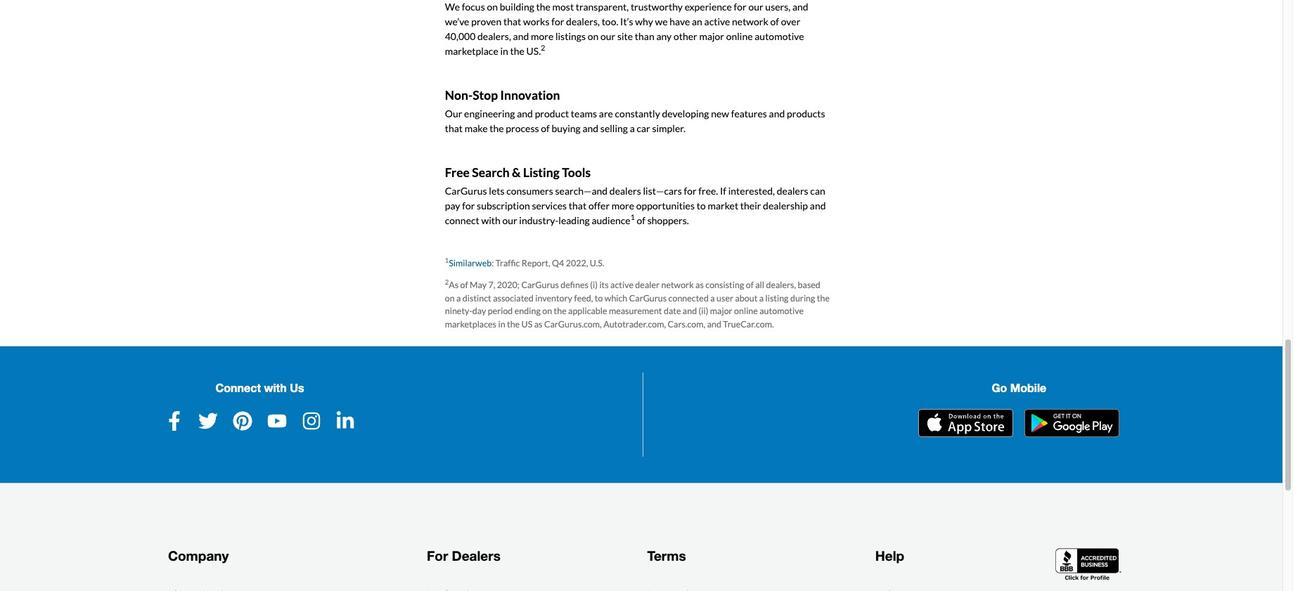 Task type: locate. For each thing, give the bounding box(es) containing it.
network inside we focus on building the most transparent, trustworthy experience for our users, and we've proven that works for dealers, too. it's why we have an active network of over 40,000 dealers, and more listings on our site than any other major online automotive marketplace in the us.
[[732, 15, 769, 27]]

1 vertical spatial automotive
[[760, 306, 804, 317]]

1 horizontal spatial as
[[696, 280, 704, 290]]

1 horizontal spatial our
[[601, 30, 616, 42]]

youtube image
[[267, 411, 287, 431]]

1 horizontal spatial that
[[504, 15, 522, 27]]

cargurus
[[445, 185, 487, 197], [522, 280, 559, 290], [629, 293, 667, 304]]

network up connected
[[662, 280, 694, 290]]

opportunities
[[637, 200, 695, 211]]

dealers, down the proven
[[478, 30, 511, 42]]

twitter image
[[199, 411, 218, 431]]

an
[[692, 15, 703, 27]]

0 vertical spatial to
[[697, 200, 706, 211]]

1 vertical spatial dealers,
[[478, 30, 511, 42]]

active
[[705, 15, 731, 27], [611, 280, 634, 290]]

1 vertical spatial network
[[662, 280, 694, 290]]

automotive inside 2 as of may 7, 2020; cargurus defines (i) its active dealer network as consisting of all dealers, based on a distinct associated inventory feed, to which cargurus connected a user about a listing during the ninety-day period ending on the applicable measurement date and (ii) major online automotive marketplaces in the us as cargurus.com, autotrader.com, cars.com, and truecar.com.
[[760, 306, 804, 317]]

of left 'shoppers.'
[[637, 214, 646, 226]]

for left free. at right top
[[684, 185, 697, 197]]

cargurus down "dealer"
[[629, 293, 667, 304]]

a up ninety-
[[457, 293, 461, 304]]

dealer
[[636, 280, 660, 290]]

the down inventory
[[554, 306, 567, 317]]

0 vertical spatial with
[[482, 214, 501, 226]]

1 vertical spatial major
[[710, 306, 733, 317]]

1 up as
[[445, 257, 449, 264]]

our
[[749, 0, 764, 12], [601, 30, 616, 42], [503, 214, 518, 226]]

to inside cargurus lets consumers search—and dealers list—cars for free. if interested, dealers can pay for subscription services that offer more opportunities to market their dealership and connect with our industry-leading audience
[[697, 200, 706, 211]]

traffic
[[496, 258, 520, 268]]

the down 'engineering'
[[490, 122, 504, 134]]

online
[[727, 30, 753, 42], [735, 306, 758, 317]]

1 horizontal spatial dealers
[[777, 185, 809, 197]]

active inside we focus on building the most transparent, trustworthy experience for our users, and we've proven that works for dealers, too. it's why we have an active network of over 40,000 dealers, and more listings on our site than any other major online automotive marketplace in the us.
[[705, 15, 731, 27]]

associated
[[493, 293, 534, 304]]

our down subscription
[[503, 214, 518, 226]]

major down an
[[700, 30, 725, 42]]

process
[[506, 122, 539, 134]]

free
[[445, 165, 470, 180]]

that inside we focus on building the most transparent, trustworthy experience for our users, and we've proven that works for dealers, too. it's why we have an active network of over 40,000 dealers, and more listings on our site than any other major online automotive marketplace in the us.
[[504, 15, 522, 27]]

cargurus.com,
[[544, 319, 602, 330]]

1 inside the 1 of shoppers.
[[631, 213, 635, 222]]

major inside 2 as of may 7, 2020; cargurus defines (i) its active dealer network as consisting of all dealers, based on a distinct associated inventory feed, to which cargurus connected a user about a listing during the ninety-day period ending on the applicable measurement date and (ii) major online automotive marketplaces in the us as cargurus.com, autotrader.com, cars.com, and truecar.com.
[[710, 306, 733, 317]]

to down free. at right top
[[697, 200, 706, 211]]

linkedin image
[[336, 411, 356, 431]]

0 horizontal spatial network
[[662, 280, 694, 290]]

and down can
[[810, 200, 826, 211]]

2 inside 2 as of may 7, 2020; cargurus defines (i) its active dealer network as consisting of all dealers, based on a distinct associated inventory feed, to which cargurus connected a user about a listing during the ninety-day period ending on the applicable measurement date and (ii) major online automotive marketplaces in the us as cargurus.com, autotrader.com, cars.com, and truecar.com.
[[445, 279, 449, 286]]

&
[[512, 165, 521, 180]]

and up the us.
[[513, 30, 529, 42]]

1 vertical spatial 1
[[445, 257, 449, 264]]

network down users,
[[732, 15, 769, 27]]

for right pay
[[462, 200, 475, 211]]

that down building
[[504, 15, 522, 27]]

selling
[[601, 122, 628, 134]]

to down (i)
[[595, 293, 603, 304]]

0 horizontal spatial active
[[611, 280, 634, 290]]

1 vertical spatial to
[[595, 293, 603, 304]]

it's
[[621, 15, 634, 27]]

consumers
[[507, 185, 554, 197]]

of inside the 1 of shoppers.
[[637, 214, 646, 226]]

features
[[731, 107, 768, 119]]

0 horizontal spatial that
[[445, 122, 463, 134]]

and down teams
[[583, 122, 599, 134]]

for right experience
[[734, 0, 747, 12]]

1 horizontal spatial with
[[482, 214, 501, 226]]

of down product
[[541, 122, 550, 134]]

if
[[720, 185, 727, 197]]

40,000
[[445, 30, 476, 42]]

0 horizontal spatial as
[[535, 319, 543, 330]]

during
[[791, 293, 816, 304]]

marketplace
[[445, 45, 499, 57]]

audience
[[592, 214, 631, 226]]

to inside 2 as of may 7, 2020; cargurus defines (i) its active dealer network as consisting of all dealers, based on a distinct associated inventory feed, to which cargurus connected a user about a listing during the ninety-day period ending on the applicable measurement date and (ii) major online automotive marketplaces in the us as cargurus.com, autotrader.com, cars.com, and truecar.com.
[[595, 293, 603, 304]]

2 vertical spatial our
[[503, 214, 518, 226]]

more up audience
[[612, 200, 635, 211]]

and up over
[[793, 0, 809, 12]]

automotive inside we focus on building the most transparent, trustworthy experience for our users, and we've proven that works for dealers, too. it's why we have an active network of over 40,000 dealers, and more listings on our site than any other major online automotive marketplace in the us.
[[755, 30, 805, 42]]

that inside non-stop innovation our engineering and product teams are constantly developing new features and products that make the process of buying and selling a car simpler.
[[445, 122, 463, 134]]

1 vertical spatial with
[[264, 381, 287, 395]]

1 horizontal spatial active
[[705, 15, 731, 27]]

automotive down over
[[755, 30, 805, 42]]

measurement
[[609, 306, 662, 317]]

more
[[531, 30, 554, 42], [612, 200, 635, 211]]

0 vertical spatial major
[[700, 30, 725, 42]]

than
[[635, 30, 655, 42]]

dealers up dealership on the right top of page
[[777, 185, 809, 197]]

2 horizontal spatial our
[[749, 0, 764, 12]]

help
[[876, 548, 905, 564]]

1 horizontal spatial to
[[697, 200, 706, 211]]

with down subscription
[[482, 214, 501, 226]]

0 vertical spatial as
[[696, 280, 704, 290]]

network
[[732, 15, 769, 27], [662, 280, 694, 290]]

simpler.
[[652, 122, 686, 134]]

1 inside 1 similarweb : traffic report, q4 2022, u.s.
[[445, 257, 449, 264]]

1 vertical spatial cargurus
[[522, 280, 559, 290]]

1 horizontal spatial network
[[732, 15, 769, 27]]

as
[[696, 280, 704, 290], [535, 319, 543, 330]]

and down connected
[[683, 306, 697, 317]]

terms
[[648, 548, 686, 564]]

and down (ii)
[[708, 319, 722, 330]]

active inside 2 as of may 7, 2020; cargurus defines (i) its active dealer network as consisting of all dealers, based on a distinct associated inventory feed, to which cargurus connected a user about a listing during the ninety-day period ending on the applicable measurement date and (ii) major online automotive marketplaces in the us as cargurus.com, autotrader.com, cars.com, and truecar.com.
[[611, 280, 634, 290]]

0 vertical spatial that
[[504, 15, 522, 27]]

1 left 'shoppers.'
[[631, 213, 635, 222]]

click for the bbb business review of this auto listing service in cambridge ma image
[[1056, 547, 1124, 582]]

in down period
[[498, 319, 506, 330]]

0 horizontal spatial to
[[595, 293, 603, 304]]

lets
[[489, 185, 505, 197]]

why
[[636, 15, 653, 27]]

active down experience
[[705, 15, 731, 27]]

on up the proven
[[487, 0, 498, 12]]

site
[[618, 30, 633, 42]]

0 vertical spatial active
[[705, 15, 731, 27]]

online down about on the right
[[735, 306, 758, 317]]

their
[[741, 200, 762, 211]]

1 for similarweb
[[445, 257, 449, 264]]

facebook image
[[164, 411, 184, 431]]

user
[[717, 293, 734, 304]]

shoppers.
[[648, 214, 689, 226]]

u.s.
[[590, 258, 605, 268]]

more down works
[[531, 30, 554, 42]]

1 horizontal spatial more
[[612, 200, 635, 211]]

2 horizontal spatial that
[[569, 200, 587, 211]]

cargurus up pay
[[445, 185, 487, 197]]

of right as
[[460, 280, 468, 290]]

proven
[[471, 15, 502, 27]]

2 down works
[[541, 44, 545, 52]]

0 horizontal spatial 1
[[445, 257, 449, 264]]

any
[[657, 30, 672, 42]]

for
[[734, 0, 747, 12], [552, 15, 565, 27], [684, 185, 697, 197], [462, 200, 475, 211]]

2 vertical spatial cargurus
[[629, 293, 667, 304]]

2 down similarweb
[[445, 279, 449, 286]]

0 vertical spatial cargurus
[[445, 185, 487, 197]]

dealers, up listings
[[566, 15, 600, 27]]

and right "features"
[[769, 107, 785, 119]]

0 vertical spatial 1
[[631, 213, 635, 222]]

dealers
[[452, 548, 501, 564]]

dealers, up listing
[[766, 280, 797, 290]]

0 vertical spatial online
[[727, 30, 753, 42]]

1 vertical spatial 2
[[445, 279, 449, 286]]

0 vertical spatial more
[[531, 30, 554, 42]]

1 vertical spatial more
[[612, 200, 635, 211]]

interested,
[[729, 185, 775, 197]]

a left car at the top of the page
[[630, 122, 635, 134]]

as right us
[[535, 319, 543, 330]]

automotive down listing
[[760, 306, 804, 317]]

listing
[[766, 293, 789, 304]]

based
[[798, 280, 821, 290]]

applicable
[[569, 306, 608, 317]]

active up 'which'
[[611, 280, 634, 290]]

0 horizontal spatial 2
[[445, 279, 449, 286]]

that for focus
[[504, 15, 522, 27]]

2 vertical spatial dealers,
[[766, 280, 797, 290]]

0 horizontal spatial dealers,
[[478, 30, 511, 42]]

1 vertical spatial online
[[735, 306, 758, 317]]

:
[[492, 258, 494, 268]]

dealers
[[610, 185, 641, 197], [777, 185, 809, 197]]

as up connected
[[696, 280, 704, 290]]

1 of shoppers.
[[631, 213, 689, 226]]

that down our
[[445, 122, 463, 134]]

1 vertical spatial that
[[445, 122, 463, 134]]

connected
[[669, 293, 709, 304]]

0 vertical spatial in
[[501, 45, 509, 57]]

company
[[168, 548, 229, 564]]

1 vertical spatial in
[[498, 319, 506, 330]]

the down based
[[817, 293, 830, 304]]

1 horizontal spatial dealers,
[[566, 15, 600, 27]]

2 horizontal spatial dealers,
[[766, 280, 797, 290]]

major down user
[[710, 306, 733, 317]]

and inside cargurus lets consumers search—and dealers list—cars for free. if interested, dealers can pay for subscription services that offer more opportunities to market their dealership and connect with our industry-leading audience
[[810, 200, 826, 211]]

and
[[793, 0, 809, 12], [513, 30, 529, 42], [517, 107, 533, 119], [769, 107, 785, 119], [583, 122, 599, 134], [810, 200, 826, 211], [683, 306, 697, 317], [708, 319, 722, 330]]

users,
[[766, 0, 791, 12]]

for dealers
[[427, 548, 501, 564]]

0 horizontal spatial cargurus
[[445, 185, 487, 197]]

have
[[670, 15, 690, 27]]

2 as of may 7, 2020; cargurus defines (i) its active dealer network as consisting of all dealers, based on a distinct associated inventory feed, to which cargurus connected a user about a listing during the ninety-day period ending on the applicable measurement date and (ii) major online automotive marketplaces in the us as cargurus.com, autotrader.com, cars.com, and truecar.com.
[[445, 279, 830, 330]]

our left users,
[[749, 0, 764, 12]]

0 horizontal spatial dealers
[[610, 185, 641, 197]]

are
[[599, 107, 613, 119]]

a inside non-stop innovation our engineering and product teams are constantly developing new features and products that make the process of buying and selling a car simpler.
[[630, 122, 635, 134]]

online down experience
[[727, 30, 753, 42]]

2 vertical spatial that
[[569, 200, 587, 211]]

0 vertical spatial 2
[[541, 44, 545, 52]]

0 horizontal spatial more
[[531, 30, 554, 42]]

go
[[992, 381, 1008, 395]]

cargurus inside cargurus lets consumers search—and dealers list—cars for free. if interested, dealers can pay for subscription services that offer more opportunities to market their dealership and connect with our industry-leading audience
[[445, 185, 487, 197]]

with left us
[[264, 381, 287, 395]]

0 horizontal spatial with
[[264, 381, 287, 395]]

on
[[487, 0, 498, 12], [588, 30, 599, 42], [445, 293, 455, 304], [543, 306, 552, 317]]

in left the us.
[[501, 45, 509, 57]]

1 vertical spatial active
[[611, 280, 634, 290]]

dealership
[[763, 200, 808, 211]]

2
[[541, 44, 545, 52], [445, 279, 449, 286]]

a down all
[[760, 293, 764, 304]]

our down too.
[[601, 30, 616, 42]]

that up leading
[[569, 200, 587, 211]]

teams
[[571, 107, 597, 119]]

in inside 2 as of may 7, 2020; cargurus defines (i) its active dealer network as consisting of all dealers, based on a distinct associated inventory feed, to which cargurus connected a user about a listing during the ninety-day period ending on the applicable measurement date and (ii) major online automotive marketplaces in the us as cargurus.com, autotrader.com, cars.com, and truecar.com.
[[498, 319, 506, 330]]

0 vertical spatial network
[[732, 15, 769, 27]]

2 horizontal spatial cargurus
[[629, 293, 667, 304]]

over
[[781, 15, 801, 27]]

on down inventory
[[543, 306, 552, 317]]

0 vertical spatial automotive
[[755, 30, 805, 42]]

1 horizontal spatial 2
[[541, 44, 545, 52]]

search
[[472, 165, 510, 180]]

of down users,
[[771, 15, 780, 27]]

dealers up offer
[[610, 185, 641, 197]]

1 horizontal spatial 1
[[631, 213, 635, 222]]

that for stop
[[445, 122, 463, 134]]

0 horizontal spatial our
[[503, 214, 518, 226]]

cargurus up inventory
[[522, 280, 559, 290]]

experience
[[685, 0, 732, 12]]

non-stop innovation our engineering and product teams are constantly developing new features and products that make the process of buying and selling a car simpler.
[[445, 88, 826, 134]]



Task type: describe. For each thing, give the bounding box(es) containing it.
a left user
[[711, 293, 715, 304]]

get it on google play image
[[1025, 409, 1120, 437]]

ninety-
[[445, 306, 473, 317]]

innovation
[[501, 88, 560, 102]]

too.
[[602, 15, 619, 27]]

truecar.com.
[[723, 319, 774, 330]]

day
[[473, 306, 486, 317]]

online inside we focus on building the most transparent, trustworthy experience for our users, and we've proven that works for dealers, too. it's why we have an active network of over 40,000 dealers, and more listings on our site than any other major online automotive marketplace in the us.
[[727, 30, 753, 42]]

q4
[[552, 258, 564, 268]]

2022,
[[566, 258, 588, 268]]

car
[[637, 122, 651, 134]]

2020;
[[497, 280, 520, 290]]

offer
[[589, 200, 610, 211]]

we
[[445, 0, 460, 12]]

all
[[756, 280, 765, 290]]

us.
[[527, 45, 541, 57]]

focus
[[462, 0, 485, 12]]

tools
[[562, 165, 591, 180]]

pay
[[445, 200, 460, 211]]

industry-
[[519, 214, 559, 226]]

inventory
[[536, 293, 573, 304]]

network inside 2 as of may 7, 2020; cargurus defines (i) its active dealer network as consisting of all dealers, based on a distinct associated inventory feed, to which cargurus connected a user about a listing during the ninety-day period ending on the applicable measurement date and (ii) major online automotive marketplaces in the us as cargurus.com, autotrader.com, cars.com, and truecar.com.
[[662, 280, 694, 290]]

1 for of
[[631, 213, 635, 222]]

its
[[600, 280, 609, 290]]

product
[[535, 107, 569, 119]]

0 vertical spatial our
[[749, 0, 764, 12]]

for down most
[[552, 15, 565, 27]]

the left the us.
[[510, 45, 525, 57]]

1 horizontal spatial cargurus
[[522, 280, 559, 290]]

on down as
[[445, 293, 455, 304]]

connect
[[216, 381, 261, 395]]

major inside we focus on building the most transparent, trustworthy experience for our users, and we've proven that works for dealers, too. it's why we have an active network of over 40,000 dealers, and more listings on our site than any other major online automotive marketplace in the us.
[[700, 30, 725, 42]]

connect
[[445, 214, 480, 226]]

trustworthy
[[631, 0, 683, 12]]

marketplaces
[[445, 319, 497, 330]]

2 dealers from the left
[[777, 185, 809, 197]]

for
[[427, 548, 448, 564]]

with inside cargurus lets consumers search—and dealers list—cars for free. if interested, dealers can pay for subscription services that offer more opportunities to market their dealership and connect with our industry-leading audience
[[482, 214, 501, 226]]

2 for 2 as of may 7, 2020; cargurus defines (i) its active dealer network as consisting of all dealers, based on a distinct associated inventory feed, to which cargurus connected a user about a listing during the ninety-day period ending on the applicable measurement date and (ii) major online automotive marketplaces in the us as cargurus.com, autotrader.com, cars.com, and truecar.com.
[[445, 279, 449, 286]]

list—cars
[[643, 185, 682, 197]]

connect with us
[[216, 381, 304, 395]]

listings
[[556, 30, 586, 42]]

0 vertical spatial dealers,
[[566, 15, 600, 27]]

the up works
[[536, 0, 551, 12]]

services
[[532, 200, 567, 211]]

more inside we focus on building the most transparent, trustworthy experience for our users, and we've proven that works for dealers, too. it's why we have an active network of over 40,000 dealers, and more listings on our site than any other major online automotive marketplace in the us.
[[531, 30, 554, 42]]

period
[[488, 306, 513, 317]]

(ii)
[[699, 306, 709, 317]]

free.
[[699, 185, 719, 197]]

1 vertical spatial as
[[535, 319, 543, 330]]

1 dealers from the left
[[610, 185, 641, 197]]

cargurus lets consumers search—and dealers list—cars for free. if interested, dealers can pay for subscription services that offer more opportunities to market their dealership and connect with our industry-leading audience
[[445, 185, 826, 226]]

of left all
[[746, 280, 754, 290]]

in inside we focus on building the most transparent, trustworthy experience for our users, and we've proven that works for dealers, too. it's why we have an active network of over 40,000 dealers, and more listings on our site than any other major online automotive marketplace in the us.
[[501, 45, 509, 57]]

products
[[787, 107, 826, 119]]

building
[[500, 0, 535, 12]]

new
[[711, 107, 730, 119]]

cars.com,
[[668, 319, 706, 330]]

may
[[470, 280, 487, 290]]

2 for 2
[[541, 44, 545, 52]]

stop
[[473, 88, 498, 102]]

defines
[[561, 280, 589, 290]]

the left us
[[507, 319, 520, 330]]

we
[[655, 15, 668, 27]]

go mobile
[[992, 381, 1047, 395]]

on right listings
[[588, 30, 599, 42]]

transparent,
[[576, 0, 629, 12]]

the inside non-stop innovation our engineering and product teams are constantly developing new features and products that make the process of buying and selling a car simpler.
[[490, 122, 504, 134]]

constantly
[[615, 107, 661, 119]]

market
[[708, 200, 739, 211]]

buying
[[552, 122, 581, 134]]

instagram image
[[302, 411, 321, 431]]

can
[[811, 185, 826, 197]]

engineering
[[464, 107, 515, 119]]

we've
[[445, 15, 470, 27]]

1 similarweb : traffic report, q4 2022, u.s.
[[445, 257, 605, 268]]

1 vertical spatial our
[[601, 30, 616, 42]]

more inside cargurus lets consumers search—and dealers list—cars for free. if interested, dealers can pay for subscription services that offer more opportunities to market their dealership and connect with our industry-leading audience
[[612, 200, 635, 211]]

mobile
[[1011, 381, 1047, 395]]

7,
[[489, 280, 496, 290]]

other
[[674, 30, 698, 42]]

of inside we focus on building the most transparent, trustworthy experience for our users, and we've proven that works for dealers, too. it's why we have an active network of over 40,000 dealers, and more listings on our site than any other major online automotive marketplace in the us.
[[771, 15, 780, 27]]

pinterest image
[[233, 411, 253, 431]]

most
[[553, 0, 574, 12]]

subscription
[[477, 200, 530, 211]]

dealers, inside 2 as of may 7, 2020; cargurus defines (i) its active dealer network as consisting of all dealers, based on a distinct associated inventory feed, to which cargurus connected a user about a listing during the ninety-day period ending on the applicable measurement date and (ii) major online automotive marketplaces in the us as cargurus.com, autotrader.com, cars.com, and truecar.com.
[[766, 280, 797, 290]]

online inside 2 as of may 7, 2020; cargurus defines (i) its active dealer network as consisting of all dealers, based on a distinct associated inventory feed, to which cargurus connected a user about a listing during the ninety-day period ending on the applicable measurement date and (ii) major online automotive marketplaces in the us as cargurus.com, autotrader.com, cars.com, and truecar.com.
[[735, 306, 758, 317]]

search—and
[[555, 185, 608, 197]]

and up process
[[517, 107, 533, 119]]

consisting
[[706, 280, 745, 290]]

feed,
[[574, 293, 593, 304]]

download on the app store image
[[919, 409, 1014, 437]]

similarweb
[[449, 258, 492, 268]]

our
[[445, 107, 462, 119]]

about
[[736, 293, 758, 304]]

as
[[449, 280, 459, 290]]

that inside cargurus lets consumers search—and dealers list—cars for free. if interested, dealers can pay for subscription services that offer more opportunities to market their dealership and connect with our industry-leading audience
[[569, 200, 587, 211]]

similarweb link
[[449, 258, 492, 268]]

(i)
[[590, 280, 598, 290]]

report,
[[522, 258, 551, 268]]

our inside cargurus lets consumers search—and dealers list—cars for free. if interested, dealers can pay for subscription services that offer more opportunities to market their dealership and connect with our industry-leading audience
[[503, 214, 518, 226]]

us
[[290, 381, 304, 395]]

free search & listing tools
[[445, 165, 591, 180]]

leading
[[559, 214, 590, 226]]

works
[[523, 15, 550, 27]]

date
[[664, 306, 681, 317]]

of inside non-stop innovation our engineering and product teams are constantly developing new features and products that make the process of buying and selling a car simpler.
[[541, 122, 550, 134]]

we focus on building the most transparent, trustworthy experience for our users, and we've proven that works for dealers, too. it's why we have an active network of over 40,000 dealers, and more listings on our site than any other major online automotive marketplace in the us.
[[445, 0, 809, 57]]

non-
[[445, 88, 473, 102]]



Task type: vqa. For each thing, say whether or not it's contained in the screenshot.
services
yes



